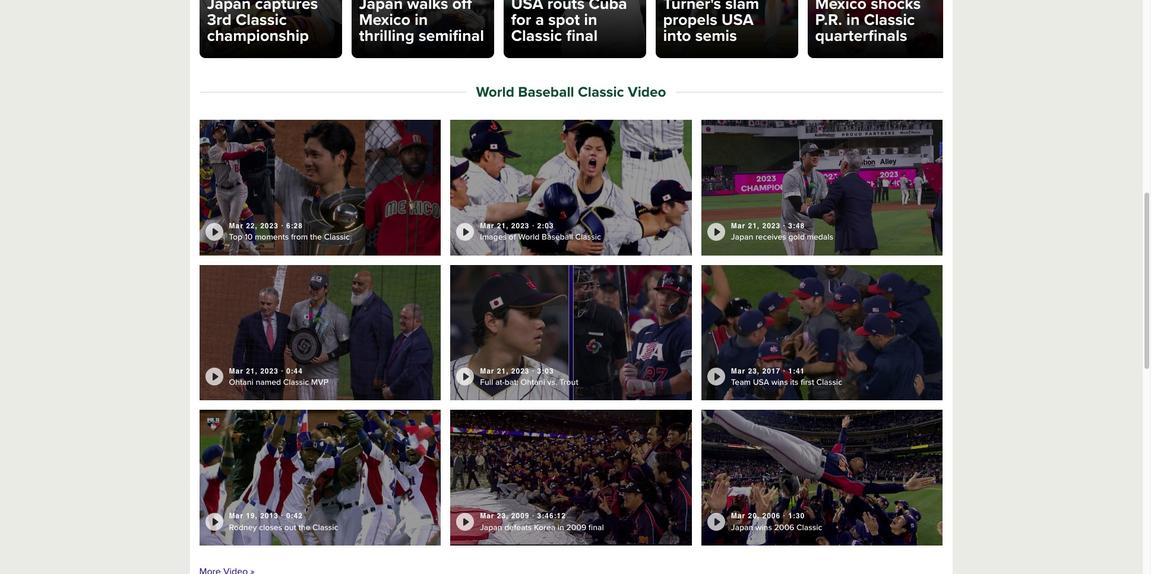 Task type: vqa. For each thing, say whether or not it's contained in the screenshot.
Prospects primed to break out in '24 -- one for each team
no



Task type: locate. For each thing, give the bounding box(es) containing it.
2023 inside mar 21, 2023 · 0:44 ohtani named classic mvp
[[260, 367, 279, 376]]

· inside the mar 19, 2013 · 0:42 rodney closes out the classic
[[281, 513, 284, 521]]

japan for japan receives gold medals
[[731, 232, 753, 242]]

0 horizontal spatial 2009
[[511, 513, 530, 521]]

· up korea
[[532, 513, 535, 521]]

· inside mar 21, 2023 · 3:03 full at-bat: ohtani vs. trout
[[532, 367, 535, 376]]

the inside the mar 19, 2013 · 0:42 rodney closes out the classic
[[298, 523, 310, 533]]

1 ohtani from the left
[[229, 378, 254, 388]]

japan inside mar 23, 2009 · 3:46:12 japan defeats korea in 2009 final
[[480, 523, 502, 533]]

1 vertical spatial 2006
[[774, 523, 794, 533]]

23,
[[748, 367, 760, 376], [497, 513, 509, 521]]

21, for at-
[[497, 367, 509, 376]]

23, inside mar 23, 2009 · 3:46:12 japan defeats korea in 2009 final
[[497, 513, 509, 521]]

japan inside mar 20, 2006 · 1:30 japan wins 2006 classic
[[731, 523, 753, 533]]

mar 21, 2023 · 2:03 images of world baseball classic
[[480, 222, 601, 242]]

21, up images on the left
[[497, 222, 509, 230]]

2023 up bat:
[[511, 367, 530, 376]]

mar inside mar 23, 2017 · 1:41 team usa wins its first classic
[[731, 367, 746, 376]]

usa down 2017
[[753, 378, 769, 388]]

· inside mar 20, 2006 · 1:30 japan wins 2006 classic
[[783, 513, 786, 521]]

1 vertical spatial usa
[[753, 378, 769, 388]]

2023
[[260, 222, 279, 230], [511, 222, 530, 230], [762, 222, 781, 230], [260, 367, 279, 376], [511, 367, 530, 376]]

mlb media player group containing japan receives gold medals
[[701, 120, 943, 256]]

usa
[[722, 10, 754, 30], [753, 378, 769, 388]]

· left 1:41
[[783, 367, 786, 376]]

japan left defeats
[[480, 523, 502, 533]]

21, inside the mar 21, 2023 · 3:48 japan receives gold medals
[[748, 222, 760, 230]]

2023 up moments
[[260, 222, 279, 230]]

full
[[480, 378, 493, 388]]

mlb media player group
[[199, 120, 441, 256], [450, 120, 692, 256], [701, 120, 943, 256], [199, 265, 441, 401], [450, 265, 692, 401], [701, 265, 943, 401], [199, 411, 441, 547], [450, 411, 692, 547], [701, 411, 943, 547]]

1 vertical spatial baseball
[[542, 232, 573, 242]]

3:46:12
[[537, 513, 566, 521]]

in right mexico
[[415, 10, 428, 30]]

2:03
[[537, 222, 554, 230]]

22,
[[246, 222, 258, 230]]

2009 up defeats
[[511, 513, 530, 521]]

mar inside mar 21, 2023 · 2:03 images of world baseball classic
[[480, 222, 495, 230]]

2006 down 1:30
[[774, 523, 794, 533]]

21, up at-
[[497, 367, 509, 376]]

quarterfinals
[[815, 26, 907, 46]]

classic inside mar 20, 2006 · 1:30 japan wins 2006 classic
[[797, 523, 822, 533]]

in down 3:46:12
[[558, 523, 564, 533]]

1 vertical spatial final
[[589, 523, 604, 533]]

1 horizontal spatial world
[[518, 232, 540, 242]]

· for moments
[[281, 222, 284, 230]]

· inside mar 23, 2009 · 3:46:12 japan defeats korea in 2009 final
[[532, 513, 535, 521]]

· inside mar 22, 2023 · 6:28 top 10 moments from the classic
[[281, 222, 284, 230]]

classic inside 3rd classic championship
[[236, 10, 287, 30]]

the right the out
[[298, 523, 310, 533]]

23, for usa
[[748, 367, 760, 376]]

japan
[[731, 232, 753, 242], [480, 523, 502, 533], [731, 523, 753, 533]]

2 ohtani from the left
[[521, 378, 545, 388]]

2023 up receives at the right top
[[762, 222, 781, 230]]

usa inside propels usa into semis
[[722, 10, 754, 30]]

wins inside mar 23, 2017 · 1:41 team usa wins its first classic
[[771, 378, 788, 388]]

0 vertical spatial world
[[476, 84, 514, 101]]

·
[[281, 222, 284, 230], [532, 222, 535, 230], [783, 222, 786, 230], [281, 367, 284, 376], [532, 367, 535, 376], [783, 367, 786, 376], [281, 513, 284, 521], [532, 513, 535, 521], [783, 513, 786, 521]]

team
[[731, 378, 751, 388]]

1 vertical spatial the
[[298, 523, 310, 533]]

· inside the mar 21, 2023 · 3:48 japan receives gold medals
[[783, 222, 786, 230]]

0 horizontal spatial ohtani
[[229, 378, 254, 388]]

ohtani inside mar 21, 2023 · 3:03 full at-bat: ohtani vs. trout
[[521, 378, 545, 388]]

· left 6:28
[[281, 222, 284, 230]]

mar for full at-bat: ohtani vs. trout
[[480, 367, 495, 376]]

21, inside mar 21, 2023 · 2:03 images of world baseball classic
[[497, 222, 509, 230]]

top
[[229, 232, 242, 242]]

world inside mar 21, 2023 · 2:03 images of world baseball classic
[[518, 232, 540, 242]]

1 vertical spatial world
[[518, 232, 540, 242]]

team usa wins its first classic image
[[701, 265, 943, 401]]

mar inside mar 23, 2009 · 3:46:12 japan defeats korea in 2009 final
[[480, 513, 495, 521]]

21, for receives
[[748, 222, 760, 230]]

2023 inside the mar 21, 2023 · 3:48 japan receives gold medals
[[762, 222, 781, 230]]

world
[[476, 84, 514, 101], [518, 232, 540, 242]]

21, inside mar 21, 2023 · 3:03 full at-bat: ohtani vs. trout
[[497, 367, 509, 376]]

2009
[[511, 513, 530, 521], [566, 523, 586, 533]]

from
[[291, 232, 308, 242]]

classic
[[236, 10, 287, 30], [864, 10, 915, 30], [511, 26, 562, 46], [578, 84, 624, 101], [324, 232, 350, 242], [575, 232, 601, 242], [283, 378, 309, 388], [816, 378, 842, 388], [312, 523, 338, 533], [797, 523, 822, 533]]

0 vertical spatial 2009
[[511, 513, 530, 521]]

ohtani
[[229, 378, 254, 388], [521, 378, 545, 388]]

21, up receives at the right top
[[748, 222, 760, 230]]

the
[[310, 232, 322, 242], [298, 523, 310, 533]]

23, inside mar 23, 2017 · 1:41 team usa wins its first classic
[[748, 367, 760, 376]]

a
[[535, 10, 544, 30]]

japan down 20,
[[731, 523, 753, 533]]

2006
[[762, 513, 781, 521], [774, 523, 794, 533]]

0 vertical spatial wins
[[771, 378, 788, 388]]

2006 right 20,
[[762, 513, 781, 521]]

korea
[[534, 523, 555, 533]]

in
[[415, 10, 428, 30], [584, 10, 597, 30], [846, 10, 860, 30], [558, 523, 564, 533]]

images of world baseball classic image
[[450, 120, 692, 256]]

out
[[284, 523, 296, 533]]

2023 inside mar 21, 2023 · 3:03 full at-bat: ohtani vs. trout
[[511, 367, 530, 376]]

its
[[790, 378, 799, 388]]

1 horizontal spatial 2009
[[566, 523, 586, 533]]

baseball inside mar 21, 2023 · 2:03 images of world baseball classic
[[542, 232, 573, 242]]

usa inside mar 23, 2017 · 1:41 team usa wins its first classic
[[753, 378, 769, 388]]

in inside p.r. in classic quarterfinals
[[846, 10, 860, 30]]

· left 0:42
[[281, 513, 284, 521]]

· for out
[[281, 513, 284, 521]]

0:42
[[286, 513, 303, 521]]

classic inside p.r. in classic quarterfinals
[[864, 10, 915, 30]]

wins down 2017
[[771, 378, 788, 388]]

classic inside the mar 19, 2013 · 0:42 rodney closes out the classic
[[312, 523, 338, 533]]

ohtani left named
[[229, 378, 254, 388]]

semis
[[695, 26, 737, 46]]

· left 2:03
[[532, 222, 535, 230]]

1 horizontal spatial ohtani
[[521, 378, 545, 388]]

the right from
[[310, 232, 322, 242]]

2023 up named
[[260, 367, 279, 376]]

23, up team
[[748, 367, 760, 376]]

2023 inside mar 21, 2023 · 2:03 images of world baseball classic
[[511, 222, 530, 230]]

mlb media player group containing japan defeats korea in 2009 final
[[450, 411, 692, 547]]

usa right propels
[[722, 10, 754, 30]]

first
[[801, 378, 814, 388]]

1 horizontal spatial 23,
[[748, 367, 760, 376]]

2023 for world
[[511, 222, 530, 230]]

final right korea
[[589, 523, 604, 533]]

0 vertical spatial final
[[566, 26, 598, 46]]

· left 0:44
[[281, 367, 284, 376]]

japan inside the mar 21, 2023 · 3:48 japan receives gold medals
[[731, 232, 753, 242]]

baseball
[[518, 84, 574, 101], [542, 232, 573, 242]]

1:30
[[788, 513, 805, 521]]

2023 inside mar 22, 2023 · 6:28 top 10 moments from the classic
[[260, 222, 279, 230]]

mar 23, 2017 · 1:41 team usa wins its first classic
[[731, 367, 842, 388]]

in right spot
[[584, 10, 597, 30]]

2023 up of
[[511, 222, 530, 230]]

final right a
[[566, 26, 598, 46]]

1 vertical spatial 23,
[[497, 513, 509, 521]]

wins down 20,
[[755, 523, 772, 533]]

mar
[[229, 222, 243, 230], [480, 222, 495, 230], [731, 222, 746, 230], [229, 367, 243, 376], [480, 367, 495, 376], [731, 367, 746, 376], [229, 513, 243, 521], [480, 513, 495, 521], [731, 513, 746, 521]]

0 vertical spatial the
[[310, 232, 322, 242]]

japan for japan defeats korea in 2009 final
[[480, 523, 502, 533]]

classic inside mar 21, 2023 · 0:44 ohtani named classic mvp
[[283, 378, 309, 388]]

· left the 3:48
[[783, 222, 786, 230]]

0:44
[[286, 367, 303, 376]]

mar inside the mar 19, 2013 · 0:42 rodney closes out the classic
[[229, 513, 243, 521]]

classic inside mar 22, 2023 · 6:28 top 10 moments from the classic
[[324, 232, 350, 242]]

0 vertical spatial usa
[[722, 10, 754, 30]]

21, for of
[[497, 222, 509, 230]]

· inside mar 21, 2023 · 2:03 images of world baseball classic
[[532, 222, 535, 230]]

mar inside mar 22, 2023 · 6:28 top 10 moments from the classic
[[229, 222, 243, 230]]

in inside mar 23, 2009 · 3:46:12 japan defeats korea in 2009 final
[[558, 523, 564, 533]]

mar inside the mar 21, 2023 · 3:48 japan receives gold medals
[[731, 222, 746, 230]]

19,
[[246, 513, 258, 521]]

thrilling
[[359, 26, 414, 46]]

named
[[256, 378, 281, 388]]

21,
[[497, 222, 509, 230], [748, 222, 760, 230], [246, 367, 258, 376], [497, 367, 509, 376]]

0 horizontal spatial 23,
[[497, 513, 509, 521]]

mar for rodney closes out the classic
[[229, 513, 243, 521]]

world baseball classic video
[[476, 84, 666, 101]]

· for wins
[[783, 367, 786, 376]]

· inside mar 21, 2023 · 0:44 ohtani named classic mvp
[[281, 367, 284, 376]]

final inside for a spot in classic final
[[566, 26, 598, 46]]

mar inside mar 21, 2023 · 3:03 full at-bat: ohtani vs. trout
[[480, 367, 495, 376]]

mvp
[[311, 378, 328, 388]]

6:28
[[286, 222, 303, 230]]

full at-bat: ohtani vs. trout image
[[450, 265, 692, 401]]

21, for named
[[246, 367, 258, 376]]

wins
[[771, 378, 788, 388], [755, 523, 772, 533]]

in right p.r.
[[846, 10, 860, 30]]

gold
[[788, 232, 805, 242]]

1 vertical spatial wins
[[755, 523, 772, 533]]

mar inside mar 21, 2023 · 0:44 ohtani named classic mvp
[[229, 367, 243, 376]]

23, for defeats
[[497, 513, 509, 521]]

final
[[566, 26, 598, 46], [589, 523, 604, 533]]

23, up defeats
[[497, 513, 509, 521]]

21, inside mar 21, 2023 · 0:44 ohtani named classic mvp
[[246, 367, 258, 376]]

0 vertical spatial 23,
[[748, 367, 760, 376]]

mar inside mar 20, 2006 · 1:30 japan wins 2006 classic
[[731, 513, 746, 521]]

· left 3:03
[[532, 367, 535, 376]]

ohtani down 3:03
[[521, 378, 545, 388]]

mar 19, 2013 · 0:42 rodney closes out the classic
[[229, 513, 338, 533]]

0 vertical spatial baseball
[[518, 84, 574, 101]]

· inside mar 23, 2017 · 1:41 team usa wins its first classic
[[783, 367, 786, 376]]

· left 1:30
[[783, 513, 786, 521]]

2009 right korea
[[566, 523, 586, 533]]

into
[[663, 26, 691, 46]]

rodney
[[229, 523, 257, 533]]

japan left receives at the right top
[[731, 232, 753, 242]]

mexico
[[359, 10, 410, 30]]

3:48
[[788, 222, 805, 230]]

· for korea
[[532, 513, 535, 521]]

21, up named
[[246, 367, 258, 376]]

in inside mexico in thrilling semifinal
[[415, 10, 428, 30]]

p.r.
[[815, 10, 842, 30]]

mar for japan receives gold medals
[[731, 222, 746, 230]]



Task type: describe. For each thing, give the bounding box(es) containing it.
mar for ohtani named classic mvp
[[229, 367, 243, 376]]

2023 for gold
[[762, 222, 781, 230]]

mar 21, 2023 · 0:44 ohtani named classic mvp
[[229, 367, 328, 388]]

p.r. in classic quarterfinals
[[815, 10, 915, 46]]

moments
[[255, 232, 289, 242]]

japan for japan wins 2006 classic
[[731, 523, 753, 533]]

trout
[[560, 378, 578, 388]]

0 vertical spatial 2006
[[762, 513, 781, 521]]

rodney closes out the classic image
[[199, 411, 441, 547]]

· for 2006
[[783, 513, 786, 521]]

mar for images of world baseball classic
[[480, 222, 495, 230]]

in inside for a spot in classic final
[[584, 10, 597, 30]]

10
[[245, 232, 253, 242]]

2023 for bat:
[[511, 367, 530, 376]]

at-
[[495, 378, 505, 388]]

the inside mar 22, 2023 · 6:28 top 10 moments from the classic
[[310, 232, 322, 242]]

bat:
[[505, 378, 519, 388]]

mlb media player group containing japan wins 2006 classic
[[701, 411, 943, 547]]

classic inside mar 21, 2023 · 2:03 images of world baseball classic
[[575, 232, 601, 242]]

mar 21, 2023 · 3:48 japan receives gold medals
[[731, 222, 833, 242]]

of
[[509, 232, 516, 242]]

· for classic
[[281, 367, 284, 376]]

mar 22, 2023 · 6:28 top 10 moments from the classic
[[229, 222, 350, 242]]

mar 21, 2023 · 3:03 full at-bat: ohtani vs. trout
[[480, 367, 578, 388]]

japan defeats korea in 2009 final image
[[450, 411, 692, 547]]

classic inside mar 23, 2017 · 1:41 team usa wins its first classic
[[816, 378, 842, 388]]

ohtani inside mar 21, 2023 · 0:44 ohtani named classic mvp
[[229, 378, 254, 388]]

propels usa into semis
[[663, 10, 754, 46]]

mlb media player group containing ohtani named classic mvp
[[199, 265, 441, 401]]

receives
[[755, 232, 786, 242]]

classic inside for a spot in classic final
[[511, 26, 562, 46]]

2017
[[762, 367, 781, 376]]

propels
[[663, 10, 718, 30]]

mlb media player group containing rodney closes out the classic
[[199, 411, 441, 547]]

0 horizontal spatial world
[[476, 84, 514, 101]]

final inside mar 23, 2009 · 3:46:12 japan defeats korea in 2009 final
[[589, 523, 604, 533]]

1:41
[[788, 367, 805, 376]]

mlb media player group containing images of world baseball classic
[[450, 120, 692, 256]]

defeats
[[504, 523, 532, 533]]

wins inside mar 20, 2006 · 1:30 japan wins 2006 classic
[[755, 523, 772, 533]]

semifinal
[[419, 26, 484, 46]]

japan receives gold medals image
[[701, 120, 943, 256]]

video
[[628, 84, 666, 101]]

mlb media player group containing full at-bat: ohtani vs. trout
[[450, 265, 692, 401]]

medals
[[807, 232, 833, 242]]

for
[[511, 10, 531, 30]]

championship
[[207, 26, 309, 46]]

3rd
[[207, 10, 232, 30]]

vs.
[[547, 378, 557, 388]]

mar 23, 2009 · 3:46:12 japan defeats korea in 2009 final
[[480, 513, 604, 533]]

2023 for classic
[[260, 367, 279, 376]]

mar 20, 2006 · 1:30 japan wins 2006 classic
[[731, 513, 822, 533]]

1 vertical spatial 2009
[[566, 523, 586, 533]]

mar for team usa wins its first classic
[[731, 367, 746, 376]]

3:03
[[537, 367, 554, 376]]

top 10 moments from the classic image
[[199, 120, 441, 256]]

2013
[[260, 513, 279, 521]]

closes
[[259, 523, 282, 533]]

mar for japan defeats korea in 2009 final
[[480, 513, 495, 521]]

mar for top 10 moments from the classic
[[229, 222, 243, 230]]

20,
[[748, 513, 760, 521]]

spot
[[548, 10, 580, 30]]

mar for japan wins 2006 classic
[[731, 513, 746, 521]]

mlb media player group containing top 10 moments from the classic
[[199, 120, 441, 256]]

for a spot in classic final
[[511, 10, 598, 46]]

2023 for moments
[[260, 222, 279, 230]]

3rd classic championship
[[207, 10, 309, 46]]

· for bat:
[[532, 367, 535, 376]]

· for world
[[532, 222, 535, 230]]

mlb media player group containing team usa wins its first classic
[[701, 265, 943, 401]]

japan wins 2006 classic image
[[701, 411, 943, 547]]

ohtani named classic mvp image
[[199, 265, 441, 401]]

images
[[480, 232, 507, 242]]

mexico in thrilling semifinal
[[359, 10, 484, 46]]

· for gold
[[783, 222, 786, 230]]



